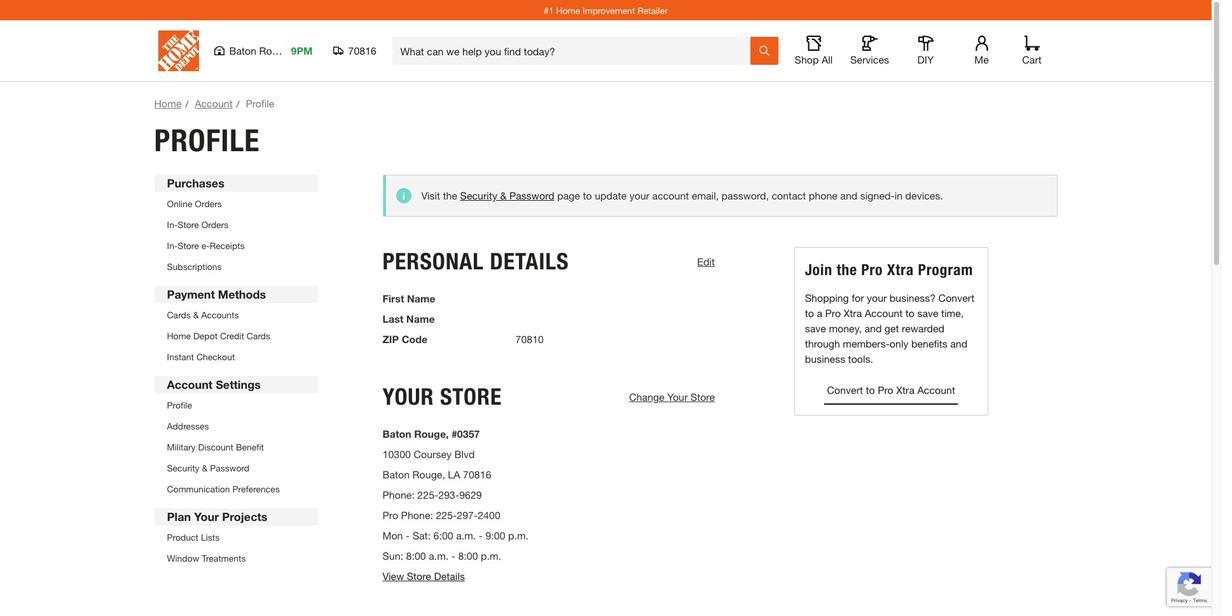 Task type: describe. For each thing, give the bounding box(es) containing it.
a
[[817, 307, 823, 319]]

70816 button
[[333, 45, 377, 57]]

zip code
[[383, 333, 428, 345]]

0 horizontal spatial password
[[210, 463, 249, 474]]

military discount benefit
[[167, 442, 264, 453]]

1 vertical spatial phone:
[[401, 510, 433, 522]]

pro phone: 225-297-2400
[[383, 510, 501, 522]]

change
[[629, 391, 665, 403]]

business
[[805, 353, 846, 365]]

1 vertical spatial orders
[[201, 219, 229, 230]]

devices.
[[906, 190, 943, 202]]

70810
[[516, 333, 544, 345]]

lists
[[201, 532, 220, 543]]

credit
[[220, 331, 244, 342]]

0 horizontal spatial p.m.
[[481, 550, 501, 562]]

checkout
[[197, 352, 235, 363]]

baton for baton rouge 9pm
[[229, 45, 256, 57]]

1 8:00 from the left
[[406, 550, 426, 562]]

details
[[434, 571, 465, 583]]

2 horizontal spatial and
[[951, 338, 968, 350]]

account right home link
[[195, 97, 233, 109]]

in-store orders
[[167, 219, 229, 230]]

1 horizontal spatial save
[[918, 307, 939, 319]]

code
[[402, 333, 428, 345]]

email,
[[692, 190, 719, 202]]

#0357
[[452, 428, 480, 440]]

account inside button
[[918, 384, 956, 396]]

account
[[652, 190, 689, 202]]

instant checkout link
[[167, 352, 235, 363]]

baton rouge, #0357
[[383, 428, 480, 440]]

last name
[[383, 313, 435, 325]]

cart link
[[1018, 36, 1046, 66]]

sun: 8:00 a.m. - 8:00 p.m.
[[383, 550, 501, 562]]

to inside shopping for your business? convert to a
[[805, 307, 814, 319]]

communication preferences
[[167, 484, 280, 495]]

account up profile link
[[167, 378, 213, 392]]

name for last name
[[406, 313, 435, 325]]

0 vertical spatial phone:
[[383, 489, 415, 501]]

edit button
[[697, 256, 715, 268]]

update
[[595, 190, 627, 202]]

1 horizontal spatial p.m.
[[508, 530, 529, 542]]

1 vertical spatial security
[[167, 463, 199, 474]]

#1 home improvement retailer
[[544, 5, 668, 16]]

297-
[[457, 510, 478, 522]]

store
[[440, 384, 502, 411]]

discount
[[198, 442, 233, 453]]

store for orders
[[178, 219, 199, 230]]

1 vertical spatial xtra
[[844, 307, 862, 319]]

phone: 225-293-9629
[[383, 489, 482, 501]]

the for visit
[[443, 190, 457, 202]]

convert inside shopping for your business? convert to a
[[939, 292, 975, 304]]

in- for in-store e-receipts
[[167, 240, 178, 251]]

1 horizontal spatial and
[[865, 323, 882, 335]]

methods
[[218, 288, 266, 302]]

1 vertical spatial 225-
[[436, 510, 457, 522]]

baton for baton rouge, la 70816
[[383, 469, 410, 481]]

coursey
[[414, 448, 452, 461]]

contact
[[772, 190, 806, 202]]

home for home
[[154, 97, 182, 109]]

sat:
[[413, 530, 431, 542]]

edit
[[697, 256, 715, 268]]

to right the page
[[583, 190, 592, 202]]

293-
[[438, 489, 459, 501]]

store for details
[[407, 571, 431, 583]]

instant checkout
[[167, 352, 235, 363]]

6:00
[[434, 530, 453, 542]]

the home depot logo image
[[158, 31, 199, 71]]

diy button
[[906, 36, 946, 66]]

money,
[[829, 323, 862, 335]]

benefits
[[912, 338, 948, 350]]

rouge, for la
[[413, 469, 445, 481]]

benefit
[[236, 442, 264, 453]]

projects
[[222, 510, 268, 524]]

1 vertical spatial save
[[805, 323, 826, 335]]

convert to pro xtra account
[[827, 384, 956, 396]]

view store details link
[[383, 571, 465, 583]]

communication
[[167, 484, 230, 495]]

baton rouge, la 70816
[[383, 469, 491, 481]]

security & password
[[167, 463, 249, 474]]

payment
[[167, 288, 215, 302]]

sun:
[[383, 550, 403, 562]]

baton for baton rouge, #0357
[[383, 428, 412, 440]]

subscriptions link
[[167, 261, 222, 272]]

personal
[[383, 248, 484, 275]]

2400
[[478, 510, 501, 522]]

online orders link
[[167, 198, 222, 209]]

in
[[895, 190, 903, 202]]

your inside "alert"
[[630, 190, 650, 202]]

rewarded
[[902, 323, 945, 335]]

signed-
[[861, 190, 895, 202]]

get
[[885, 323, 899, 335]]

10300
[[383, 448, 411, 461]]

zip
[[383, 333, 399, 345]]

change your store button
[[629, 391, 715, 403]]

subscriptions
[[167, 261, 222, 272]]

preferences
[[232, 484, 280, 495]]

convert to pro xtra account button
[[825, 377, 958, 405]]

home depot credit cards
[[167, 331, 270, 342]]

settings
[[216, 378, 261, 392]]

cards & accounts
[[167, 310, 239, 321]]

home for home depot credit cards
[[167, 331, 191, 342]]

your
[[383, 384, 434, 411]]

store for e-
[[178, 240, 199, 251]]

window
[[167, 553, 199, 564]]



Task type: vqa. For each thing, say whether or not it's contained in the screenshot.
shop all "button" on the right of the page
yes



Task type: locate. For each thing, give the bounding box(es) containing it.
xtra down 'only'
[[896, 384, 915, 396]]

view store details
[[383, 571, 465, 583]]

1 vertical spatial p.m.
[[481, 550, 501, 562]]

your
[[668, 391, 688, 403], [194, 510, 219, 524]]

0 horizontal spatial security
[[167, 463, 199, 474]]

1 vertical spatial &
[[193, 310, 199, 321]]

and inside "alert"
[[841, 190, 858, 202]]

purchases
[[167, 176, 224, 190]]

the inside "alert"
[[443, 190, 457, 202]]

70816 up the 9629
[[463, 469, 491, 481]]

0 vertical spatial in-
[[167, 219, 178, 230]]

security inside "alert"
[[460, 190, 497, 202]]

in-store e-receipts
[[167, 240, 245, 251]]

password inside "alert"
[[509, 190, 555, 202]]

0 horizontal spatial the
[[443, 190, 457, 202]]

0 vertical spatial profile
[[246, 97, 274, 109]]

in- for in-store orders
[[167, 219, 178, 230]]

a.m. down 297-
[[456, 530, 476, 542]]

1 vertical spatial a.m.
[[429, 550, 449, 562]]

profile up addresses
[[167, 400, 192, 411]]

0 vertical spatial 70816
[[348, 45, 377, 57]]

home up instant
[[167, 331, 191, 342]]

2 vertical spatial and
[[951, 338, 968, 350]]

name up 'code'
[[406, 313, 435, 325]]

2 vertical spatial &
[[202, 463, 208, 474]]

2 vertical spatial home
[[167, 331, 191, 342]]

tools.
[[848, 353, 873, 365]]

members-
[[843, 338, 890, 350]]

your right change
[[668, 391, 688, 403]]

- left the sat:
[[406, 530, 410, 542]]

0 horizontal spatial -
[[406, 530, 410, 542]]

store down online orders
[[178, 219, 199, 230]]

1 horizontal spatial 70816
[[463, 469, 491, 481]]

store right change
[[691, 391, 715, 403]]

& for accounts
[[193, 310, 199, 321]]

1 horizontal spatial security
[[460, 190, 497, 202]]

1 horizontal spatial cards
[[247, 331, 270, 342]]

0 vertical spatial and
[[841, 190, 858, 202]]

mon
[[383, 530, 403, 542]]

your right update at the top of page
[[630, 190, 650, 202]]

0 vertical spatial &
[[500, 190, 507, 202]]

pro
[[861, 261, 883, 279], [825, 307, 841, 319], [878, 384, 894, 396], [383, 510, 398, 522]]

baton
[[229, 45, 256, 57], [383, 428, 412, 440], [383, 469, 410, 481]]

1 vertical spatial the
[[837, 261, 857, 279]]

cart
[[1022, 53, 1042, 66]]

visit
[[421, 190, 440, 202]]

xtra up the business?
[[887, 261, 914, 279]]

mon - sat: 6:00 a.m. - 9:00 p.m.
[[383, 530, 529, 542]]

#1
[[544, 5, 554, 16]]

online orders
[[167, 198, 222, 209]]

and right benefits
[[951, 338, 968, 350]]

2 vertical spatial baton
[[383, 469, 410, 481]]

0 vertical spatial your
[[668, 391, 688, 403]]

cards down payment
[[167, 310, 191, 321]]

first name
[[383, 293, 436, 305]]

phone:
[[383, 489, 415, 501], [401, 510, 433, 522]]

save down a
[[805, 323, 826, 335]]

phone: up the sat:
[[401, 510, 433, 522]]

military
[[167, 442, 196, 453]]

profile link
[[167, 400, 192, 411]]

pro right a
[[825, 307, 841, 319]]

to down tools.
[[866, 384, 875, 396]]

military discount benefit link
[[167, 442, 264, 453]]

70816
[[348, 45, 377, 57], [463, 469, 491, 481]]

1 vertical spatial your
[[194, 510, 219, 524]]

details
[[490, 248, 569, 275]]

only
[[890, 338, 909, 350]]

- down mon - sat: 6:00 a.m. - 9:00 p.m.
[[451, 550, 455, 562]]

70816 right 9pm
[[348, 45, 377, 57]]

your right the for
[[867, 292, 887, 304]]

to inside to save time, save money, and get rewarded through members-only benefits and business tools.
[[906, 307, 915, 319]]

phone
[[809, 190, 838, 202]]

1 in- from the top
[[167, 219, 178, 230]]

convert
[[939, 292, 975, 304], [827, 384, 863, 396]]

0 vertical spatial your
[[630, 190, 650, 202]]

225- down 293-
[[436, 510, 457, 522]]

1 horizontal spatial the
[[837, 261, 857, 279]]

alert containing visit the
[[383, 175, 1058, 217]]

your for store
[[668, 391, 688, 403]]

me
[[975, 53, 989, 66]]

convert down tools.
[[827, 384, 863, 396]]

services
[[851, 53, 889, 66]]

9pm
[[291, 45, 313, 57]]

home left account link
[[154, 97, 182, 109]]

1 vertical spatial rouge,
[[413, 469, 445, 481]]

pro xtra account
[[825, 307, 903, 319]]

convert inside button
[[827, 384, 863, 396]]

to save time, save money, and get rewarded through members-only benefits and business tools.
[[805, 307, 968, 365]]

security & password link
[[460, 190, 555, 202], [460, 190, 555, 202], [167, 463, 249, 474]]

window treatments link
[[167, 553, 246, 564]]

2 8:00 from the left
[[458, 550, 478, 562]]

8:00 down mon - sat: 6:00 a.m. - 9:00 p.m.
[[458, 550, 478, 562]]

name
[[407, 293, 436, 305], [406, 313, 435, 325]]

receipts
[[210, 240, 245, 251]]

rouge, up 'coursey'
[[414, 428, 449, 440]]

0 vertical spatial a.m.
[[456, 530, 476, 542]]

1 horizontal spatial 8:00
[[458, 550, 478, 562]]

0 horizontal spatial a.m.
[[429, 550, 449, 562]]

baton down 10300
[[383, 469, 410, 481]]

0 vertical spatial home
[[556, 5, 580, 16]]

pro up the for
[[861, 261, 883, 279]]

2 vertical spatial xtra
[[896, 384, 915, 396]]

0 vertical spatial rouge,
[[414, 428, 449, 440]]

1 vertical spatial baton
[[383, 428, 412, 440]]

rouge, down 10300 coursey blvd
[[413, 469, 445, 481]]

xtra for the
[[887, 261, 914, 279]]

225- down baton rouge, la 70816
[[418, 489, 438, 501]]

program
[[918, 261, 973, 279]]

1 vertical spatial profile
[[154, 122, 260, 159]]

0 horizontal spatial save
[[805, 323, 826, 335]]

p.m.
[[508, 530, 529, 542], [481, 550, 501, 562]]

your inside shopping for your business? convert to a
[[867, 292, 887, 304]]

shop all
[[795, 53, 833, 66]]

phone: down 10300
[[383, 489, 415, 501]]

shop all button
[[794, 36, 834, 66]]

1 vertical spatial name
[[406, 313, 435, 325]]

your for projects
[[194, 510, 219, 524]]

0 horizontal spatial and
[[841, 190, 858, 202]]

1 vertical spatial password
[[210, 463, 249, 474]]

0 horizontal spatial convert
[[827, 384, 863, 396]]

- left 9:00
[[479, 530, 483, 542]]

home depot credit cards link
[[167, 331, 270, 342]]

in- down online at the left
[[167, 219, 178, 230]]

the right join
[[837, 261, 857, 279]]

account down benefits
[[918, 384, 956, 396]]

online
[[167, 198, 192, 209]]

orders
[[195, 198, 222, 209], [201, 219, 229, 230]]

addresses link
[[167, 421, 209, 432]]

to
[[583, 190, 592, 202], [805, 307, 814, 319], [906, 307, 915, 319], [866, 384, 875, 396]]

0 vertical spatial 225-
[[418, 489, 438, 501]]

1 horizontal spatial your
[[867, 292, 887, 304]]

visit the security & password page to update your account email, password, contact phone and signed-in devices.
[[421, 190, 943, 202]]

xtra for to
[[896, 384, 915, 396]]

1 horizontal spatial password
[[509, 190, 555, 202]]

profile right account link
[[246, 97, 274, 109]]

xtra inside button
[[896, 384, 915, 396]]

& for password
[[202, 463, 208, 474]]

product lists link
[[167, 532, 220, 543]]

in-store orders link
[[167, 219, 229, 230]]

password left the page
[[509, 190, 555, 202]]

0 horizontal spatial your
[[194, 510, 219, 524]]

the right 'visit'
[[443, 190, 457, 202]]

pro inside button
[[878, 384, 894, 396]]

name up "last name"
[[407, 293, 436, 305]]

a.m. down 6:00
[[429, 550, 449, 562]]

1 horizontal spatial your
[[668, 391, 688, 403]]

account up get
[[865, 307, 903, 319]]

1 vertical spatial 70816
[[463, 469, 491, 481]]

in- up subscriptions
[[167, 240, 178, 251]]

orders up in-store e-receipts
[[201, 219, 229, 230]]

convert up time,
[[939, 292, 975, 304]]

0 vertical spatial password
[[509, 190, 555, 202]]

p.m. right 9:00
[[508, 530, 529, 542]]

cards right credit
[[247, 331, 270, 342]]

in-
[[167, 219, 178, 230], [167, 240, 178, 251]]

shopping for your business? convert to a
[[805, 292, 975, 319]]

1 vertical spatial home
[[154, 97, 182, 109]]

0 vertical spatial convert
[[939, 292, 975, 304]]

0 horizontal spatial 70816
[[348, 45, 377, 57]]

8:00 down the sat:
[[406, 550, 426, 562]]

shopping
[[805, 292, 849, 304]]

join
[[805, 261, 833, 279]]

1 vertical spatial in-
[[167, 240, 178, 251]]

depot
[[193, 331, 218, 342]]

10300 coursey blvd
[[383, 448, 475, 461]]

pro down 'only'
[[878, 384, 894, 396]]

last
[[383, 313, 404, 325]]

home right #1
[[556, 5, 580, 16]]

account settings
[[167, 378, 261, 392]]

0 vertical spatial cards
[[167, 310, 191, 321]]

personal details
[[383, 248, 569, 275]]

0 vertical spatial security
[[460, 190, 497, 202]]

product
[[167, 532, 199, 543]]

0 vertical spatial save
[[918, 307, 939, 319]]

What can we help you find today? search field
[[400, 38, 750, 64]]

1 vertical spatial cards
[[247, 331, 270, 342]]

communication preferences link
[[167, 484, 280, 495]]

window treatments
[[167, 553, 246, 564]]

baton left rouge
[[229, 45, 256, 57]]

2 in- from the top
[[167, 240, 178, 251]]

1 horizontal spatial &
[[202, 463, 208, 474]]

improvement
[[583, 5, 635, 16]]

&
[[500, 190, 507, 202], [193, 310, 199, 321], [202, 463, 208, 474]]

name for first name
[[407, 293, 436, 305]]

0 horizontal spatial cards
[[167, 310, 191, 321]]

and up members-
[[865, 323, 882, 335]]

1 vertical spatial and
[[865, 323, 882, 335]]

plan your projects
[[167, 510, 268, 524]]

account link
[[195, 97, 233, 109]]

addresses
[[167, 421, 209, 432]]

and right the phone at the top of page
[[841, 190, 858, 202]]

security down military
[[167, 463, 199, 474]]

& inside "alert"
[[500, 190, 507, 202]]

1 horizontal spatial -
[[451, 550, 455, 562]]

0 horizontal spatial &
[[193, 310, 199, 321]]

instant
[[167, 352, 194, 363]]

the for join
[[837, 261, 857, 279]]

p.m. down 9:00
[[481, 550, 501, 562]]

2 vertical spatial profile
[[167, 400, 192, 411]]

0 horizontal spatial your
[[630, 190, 650, 202]]

xtra down the for
[[844, 307, 862, 319]]

e-
[[201, 240, 210, 251]]

pro up 'mon'
[[383, 510, 398, 522]]

1 horizontal spatial a.m.
[[456, 530, 476, 542]]

shop
[[795, 53, 819, 66]]

0 vertical spatial name
[[407, 293, 436, 305]]

0 horizontal spatial 8:00
[[406, 550, 426, 562]]

2 horizontal spatial -
[[479, 530, 483, 542]]

and
[[841, 190, 858, 202], [865, 323, 882, 335], [951, 338, 968, 350]]

payment methods
[[167, 288, 266, 302]]

password up the communication preferences link
[[210, 463, 249, 474]]

0 vertical spatial p.m.
[[508, 530, 529, 542]]

orders up in-store orders
[[195, 198, 222, 209]]

your up lists
[[194, 510, 219, 524]]

70816 inside button
[[348, 45, 377, 57]]

to left a
[[805, 307, 814, 319]]

8:00
[[406, 550, 426, 562], [458, 550, 478, 562]]

baton up 10300
[[383, 428, 412, 440]]

cards & accounts link
[[167, 310, 239, 321]]

0 vertical spatial xtra
[[887, 261, 914, 279]]

change your store
[[629, 391, 715, 403]]

store right view
[[407, 571, 431, 583]]

save up rewarded
[[918, 307, 939, 319]]

to inside button
[[866, 384, 875, 396]]

store left e-
[[178, 240, 199, 251]]

0 vertical spatial orders
[[195, 198, 222, 209]]

rouge, for #0357
[[414, 428, 449, 440]]

1 vertical spatial convert
[[827, 384, 863, 396]]

0 vertical spatial the
[[443, 190, 457, 202]]

2 horizontal spatial &
[[500, 190, 507, 202]]

security right 'visit'
[[460, 190, 497, 202]]

9:00
[[486, 530, 505, 542]]

to down the business?
[[906, 307, 915, 319]]

0 vertical spatial baton
[[229, 45, 256, 57]]

1 horizontal spatial convert
[[939, 292, 975, 304]]

-
[[406, 530, 410, 542], [479, 530, 483, 542], [451, 550, 455, 562]]

profile down account link
[[154, 122, 260, 159]]

through
[[805, 338, 840, 350]]

alert
[[383, 175, 1058, 217]]

1 vertical spatial your
[[867, 292, 887, 304]]

store
[[178, 219, 199, 230], [178, 240, 199, 251], [691, 391, 715, 403], [407, 571, 431, 583]]



